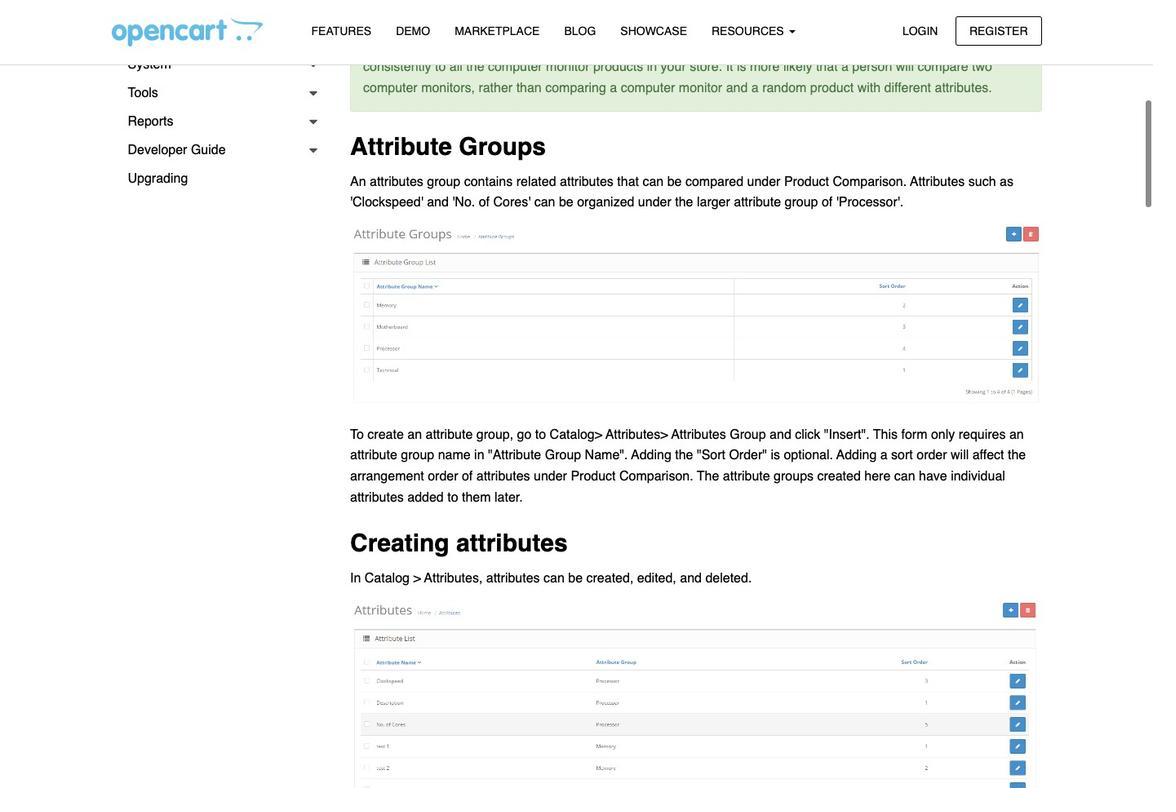 Task type: locate. For each thing, give the bounding box(es) containing it.
the left larger
[[675, 195, 694, 210]]

compared
[[686, 174, 744, 189]]

attributes up "sort
[[672, 428, 726, 442]]

this down categories
[[813, 39, 838, 53]]

1 horizontal spatial is
[[771, 449, 781, 463]]

in catalog > attributes, attributes can be created, edited, and deleted.
[[350, 571, 752, 586]]

organized
[[577, 195, 635, 210]]

to create an attribute group, go to catalog> attributes> attributes group and click "insert". this form only requires an attribute group name in "attribute group name". adding the "sort order" is optional. adding a sort order will affect the arrangement order of attributes under product comparison. the attribute groups created here can have individual attributes added to them later.
[[350, 428, 1026, 505]]

1 horizontal spatial comparison.
[[833, 174, 907, 189]]

this up the 'sort'
[[874, 428, 898, 442]]

attributes up you
[[512, 18, 566, 32]]

"attribute
[[488, 449, 542, 463]]

tools link
[[111, 79, 326, 108]]

added
[[964, 39, 1001, 53], [408, 490, 444, 505]]

is inside to create an attribute group, go to catalog> attributes> attributes group and click "insert". this form only requires an attribute group name in "attribute group name". adding the "sort order" is optional. adding a sort order will affect the arrangement order of attributes under product comparison. the attribute groups created here can have individual attributes added to them later.
[[771, 449, 781, 463]]

1 an from the left
[[408, 428, 422, 442]]

monitors, down "marketplace"
[[483, 39, 537, 53]]

1 horizontal spatial added
[[964, 39, 1001, 53]]

upgrading
[[128, 171, 188, 186]]

create inside to create an attribute group, go to catalog> attributes> attributes group and click "insert". this form only requires an attribute group name in "attribute group name". adding the "sort order" is optional. adding a sort order will affect the arrangement order of attributes under product comparison. the attribute groups created here can have individual attributes added to them later.
[[368, 428, 404, 442]]

of up them
[[462, 469, 473, 484]]

you
[[540, 39, 562, 53]]

1 horizontal spatial group
[[730, 428, 766, 442]]

is right 'order"'
[[771, 449, 781, 463]]

1 horizontal spatial product
[[785, 174, 830, 189]]

the inside try to create universal attributes that are consistent across specific categories of products. for example, if your shop sells computer monitors, you could create a 'screen resolution' attribute. this attribute needs to be added consistently to all the computer monitor products in your store. it is more likely that a person will compare two computer monitors, rather than comparing a computer monitor and a random product with different attributes.
[[466, 60, 485, 74]]

to right go
[[535, 428, 546, 442]]

a up product at the top right of the page
[[842, 60, 849, 74]]

monitor down "store."
[[679, 80, 723, 95]]

affect
[[973, 449, 1005, 463]]

0 horizontal spatial an
[[408, 428, 422, 442]]

1 horizontal spatial will
[[951, 449, 969, 463]]

create up the sells
[[416, 18, 453, 32]]

across
[[680, 18, 718, 32]]

0 vertical spatial is
[[737, 60, 747, 74]]

0 vertical spatial comparison.
[[833, 174, 907, 189]]

the right all
[[466, 60, 485, 74]]

0 horizontal spatial under
[[534, 469, 567, 484]]

your
[[995, 18, 1020, 32], [661, 60, 686, 74]]

1 vertical spatial order
[[428, 469, 458, 484]]

of left "'processor'."
[[822, 195, 833, 210]]

1 horizontal spatial your
[[995, 18, 1020, 32]]

and left 'no.
[[427, 195, 449, 210]]

'screen
[[651, 39, 693, 53]]

group
[[730, 428, 766, 442], [545, 449, 581, 463]]

such
[[969, 174, 997, 189]]

that up organized
[[617, 174, 639, 189]]

1 horizontal spatial monitor
[[679, 80, 723, 95]]

group down 'catalog>' in the bottom of the page
[[545, 449, 581, 463]]

reports
[[128, 114, 174, 129]]

larger
[[697, 195, 731, 210]]

0 vertical spatial in
[[647, 60, 657, 74]]

create
[[416, 18, 453, 32], [600, 39, 636, 53], [368, 428, 404, 442]]

to left all
[[435, 60, 446, 74]]

your down 'screen
[[661, 60, 686, 74]]

group inside to create an attribute group, go to catalog> attributes> attributes group and click "insert". this form only requires an attribute group name in "attribute group name". adding the "sort order" is optional. adding a sort order will affect the arrangement order of attributes under product comparison. the attribute groups created here can have individual attributes added to them later.
[[401, 449, 435, 463]]

0 vertical spatial attributes
[[910, 174, 965, 189]]

created,
[[587, 571, 634, 586]]

attribute
[[841, 39, 889, 53], [734, 195, 781, 210], [426, 428, 473, 442], [350, 449, 397, 463], [723, 469, 770, 484]]

blog
[[564, 24, 596, 38]]

0 horizontal spatial added
[[408, 490, 444, 505]]

in
[[647, 60, 657, 74], [474, 449, 485, 463]]

attributes left such
[[910, 174, 965, 189]]

1 vertical spatial added
[[408, 490, 444, 505]]

requires
[[959, 428, 1006, 442]]

0 horizontal spatial will
[[896, 60, 914, 74]]

sales
[[128, 0, 160, 15]]

0 horizontal spatial is
[[737, 60, 747, 74]]

that up could
[[570, 18, 591, 32]]

0 vertical spatial group
[[730, 428, 766, 442]]

and inside try to create universal attributes that are consistent across specific categories of products. for example, if your shop sells computer monitors, you could create a 'screen resolution' attribute. this attribute needs to be added consistently to all the computer monitor products in your store. it is more likely that a person will compare two computer monitors, rather than comparing a computer monitor and a random product with different attributes.
[[726, 80, 748, 95]]

computer down consistently
[[363, 80, 418, 95]]

resources
[[712, 24, 788, 38]]

1 vertical spatial that
[[816, 60, 838, 74]]

tools
[[128, 86, 158, 100]]

0 horizontal spatial in
[[474, 449, 485, 463]]

can
[[643, 174, 664, 189], [534, 195, 556, 210], [895, 469, 916, 484], [544, 571, 565, 586]]

adding down attributes>
[[631, 449, 672, 463]]

reports link
[[111, 108, 326, 136]]

under inside to create an attribute group, go to catalog> attributes> attributes group and click "insert". this form only requires an attribute group name in "attribute group name". adding the "sort order" is optional. adding a sort order will affect the arrangement order of attributes under product comparison. the attribute groups created here can have individual attributes added to them later.
[[534, 469, 567, 484]]

0 vertical spatial product
[[785, 174, 830, 189]]

1 vertical spatial this
[[874, 428, 898, 442]]

be
[[946, 39, 961, 53], [668, 174, 682, 189], [559, 195, 574, 210], [568, 571, 583, 586]]

group left "'processor'."
[[785, 195, 818, 210]]

1 horizontal spatial create
[[416, 18, 453, 32]]

and left click in the bottom right of the page
[[770, 428, 792, 442]]

adding down "insert".
[[837, 449, 877, 463]]

groups
[[459, 132, 546, 161]]

0 vertical spatial this
[[813, 39, 838, 53]]

to
[[402, 18, 413, 32], [932, 39, 942, 53], [435, 60, 446, 74], [535, 428, 546, 442], [448, 490, 458, 505]]

added inside to create an attribute group, go to catalog> attributes> attributes group and click "insert". this form only requires an attribute group name in "attribute group name". adding the "sort order" is optional. adding a sort order will affect the arrangement order of attributes under product comparison. the attribute groups created here can have individual attributes added to them later.
[[408, 490, 444, 505]]

attributes
[[512, 18, 566, 32], [370, 174, 424, 189], [560, 174, 614, 189], [477, 469, 530, 484], [350, 490, 404, 505], [456, 529, 568, 558], [486, 571, 540, 586]]

showcase link
[[609, 17, 700, 46]]

two
[[972, 60, 993, 74]]

create up products
[[600, 39, 636, 53]]

attribute up name
[[426, 428, 473, 442]]

0 horizontal spatial comparison.
[[620, 469, 694, 484]]

0 horizontal spatial create
[[368, 428, 404, 442]]

attributes down arrangement
[[350, 490, 404, 505]]

comparison. inside an attributes group contains related attributes that can be compared under product comparison. attributes such as 'clockspeed' and 'no. of cores' can be organized under the larger attribute group of 'processor'.
[[833, 174, 907, 189]]

deleted.
[[706, 571, 752, 586]]

attribute groups
[[350, 132, 546, 161]]

compare
[[918, 60, 969, 74]]

of
[[833, 18, 844, 32], [479, 195, 490, 210], [822, 195, 833, 210], [462, 469, 473, 484]]

showcase
[[621, 24, 687, 38]]

1 horizontal spatial under
[[638, 195, 672, 210]]

that up product at the top right of the page
[[816, 60, 838, 74]]

be left organized
[[559, 195, 574, 210]]

2 vertical spatial group
[[401, 449, 435, 463]]

attribute up arrangement
[[350, 449, 397, 463]]

computer
[[425, 39, 479, 53], [488, 60, 543, 74], [363, 80, 418, 95], [621, 80, 676, 95]]

a down showcase
[[640, 39, 647, 53]]

group left name
[[401, 449, 435, 463]]

resolution'
[[696, 39, 755, 53]]

will down only
[[951, 449, 969, 463]]

the right affect
[[1008, 449, 1026, 463]]

attribute inside an attributes group contains related attributes that can be compared under product comparison. attributes such as 'clockspeed' and 'no. of cores' can be organized under the larger attribute group of 'processor'.
[[734, 195, 781, 210]]

0 vertical spatial added
[[964, 39, 1001, 53]]

for
[[905, 18, 925, 32]]

1 vertical spatial group
[[545, 449, 581, 463]]

be down example,
[[946, 39, 961, 53]]

2 horizontal spatial that
[[816, 60, 838, 74]]

0 horizontal spatial that
[[570, 18, 591, 32]]

0 horizontal spatial attributes
[[672, 428, 726, 442]]

added down arrangement
[[408, 490, 444, 505]]

under down "attribute
[[534, 469, 567, 484]]

order up have
[[917, 449, 948, 463]]

will up different
[[896, 60, 914, 74]]

and inside an attributes group contains related attributes that can be compared under product comparison. attributes such as 'clockspeed' and 'no. of cores' can be organized under the larger attribute group of 'processor'.
[[427, 195, 449, 210]]

as
[[1000, 174, 1014, 189]]

more
[[750, 60, 780, 74]]

1 horizontal spatial in
[[647, 60, 657, 74]]

1 horizontal spatial adding
[[837, 449, 877, 463]]

products.
[[848, 18, 901, 32]]

register link
[[956, 16, 1042, 46]]

under right compared
[[747, 174, 781, 189]]

1 vertical spatial is
[[771, 449, 781, 463]]

in down 'screen
[[647, 60, 657, 74]]

0 vertical spatial monitor
[[546, 60, 590, 74]]

2 an from the left
[[1010, 428, 1024, 442]]

2 horizontal spatial create
[[600, 39, 636, 53]]

2 horizontal spatial under
[[747, 174, 781, 189]]

1 vertical spatial in
[[474, 449, 485, 463]]

to right try
[[402, 18, 413, 32]]

1 horizontal spatial attributes
[[910, 174, 965, 189]]

developer guide
[[128, 143, 226, 158]]

attributes
[[910, 174, 965, 189], [672, 428, 726, 442]]

comparison. up "'processor'."
[[833, 174, 907, 189]]

adding
[[631, 449, 672, 463], [837, 449, 877, 463]]

an up arrangement
[[408, 428, 422, 442]]

attribute right larger
[[734, 195, 781, 210]]

order
[[917, 449, 948, 463], [428, 469, 458, 484]]

attribute up person at the right top of page
[[841, 39, 889, 53]]

specific
[[722, 18, 766, 32]]

demo link
[[384, 17, 443, 46]]

can down the 'sort'
[[895, 469, 916, 484]]

group,
[[477, 428, 514, 442]]

product
[[785, 174, 830, 189], [571, 469, 616, 484]]

0 vertical spatial monitors,
[[483, 39, 537, 53]]

will inside to create an attribute group, go to catalog> attributes> attributes group and click "insert". this form only requires an attribute group name in "attribute group name". adding the "sort order" is optional. adding a sort order will affect the arrangement order of attributes under product comparison. the attribute groups created here can have individual attributes added to them later.
[[951, 449, 969, 463]]

1 horizontal spatial an
[[1010, 428, 1024, 442]]

0 horizontal spatial product
[[571, 469, 616, 484]]

attribute inside try to create universal attributes that are consistent across specific categories of products. for example, if your shop sells computer monitors, you could create a 'screen resolution' attribute. this attribute needs to be added consistently to all the computer monitor products in your store. it is more likely that a person will compare two computer monitors, rather than comparing a computer monitor and a random product with different attributes.
[[841, 39, 889, 53]]

a
[[640, 39, 647, 53], [842, 60, 849, 74], [610, 80, 617, 95], [752, 80, 759, 95], [881, 449, 888, 463]]

a left the 'sort'
[[881, 449, 888, 463]]

added up two
[[964, 39, 1001, 53]]

2 vertical spatial under
[[534, 469, 567, 484]]

and down "it"
[[726, 80, 748, 95]]

and
[[726, 80, 748, 95], [427, 195, 449, 210], [770, 428, 792, 442], [680, 571, 702, 586]]

of left products.
[[833, 18, 844, 32]]

2 vertical spatial create
[[368, 428, 404, 442]]

will inside try to create universal attributes that are consistent across specific categories of products. for example, if your shop sells computer monitors, you could create a 'screen resolution' attribute. this attribute needs to be added consistently to all the computer monitor products in your store. it is more likely that a person will compare two computer monitors, rather than comparing a computer monitor and a random product with different attributes.
[[896, 60, 914, 74]]

login link
[[889, 16, 952, 46]]

an right requires
[[1010, 428, 1024, 442]]

click
[[795, 428, 821, 442]]

1 horizontal spatial order
[[917, 449, 948, 463]]

0 vertical spatial order
[[917, 449, 948, 463]]

1 horizontal spatial that
[[617, 174, 639, 189]]

this inside try to create universal attributes that are consistent across specific categories of products. for example, if your shop sells computer monitors, you could create a 'screen resolution' attribute. this attribute needs to be added consistently to all the computer monitor products in your store. it is more likely that a person will compare two computer monitors, rather than comparing a computer monitor and a random product with different attributes.
[[813, 39, 838, 53]]

optional.
[[784, 449, 834, 463]]

1 vertical spatial comparison.
[[620, 469, 694, 484]]

is right "it"
[[737, 60, 747, 74]]

added inside try to create universal attributes that are consistent across specific categories of products. for example, if your shop sells computer monitors, you could create a 'screen resolution' attribute. this attribute needs to be added consistently to all the computer monitor products in your store. it is more likely that a person will compare two computer monitors, rather than comparing a computer monitor and a random product with different attributes.
[[964, 39, 1001, 53]]

2 vertical spatial that
[[617, 174, 639, 189]]

create right to at the left bottom of page
[[368, 428, 404, 442]]

1 horizontal spatial monitors,
[[483, 39, 537, 53]]

monitor up the comparing
[[546, 60, 590, 74]]

monitors, down all
[[421, 80, 475, 95]]

0 vertical spatial will
[[896, 60, 914, 74]]

0 horizontal spatial adding
[[631, 449, 672, 463]]

be inside try to create universal attributes that are consistent across specific categories of products. for example, if your shop sells computer monitors, you could create a 'screen resolution' attribute. this attribute needs to be added consistently to all the computer monitor products in your store. it is more likely that a person will compare two computer monitors, rather than comparing a computer monitor and a random product with different attributes.
[[946, 39, 961, 53]]

product inside to create an attribute group, go to catalog> attributes> attributes group and click "insert". this form only requires an attribute group name in "attribute group name". adding the "sort order" is optional. adding a sort order will affect the arrangement order of attributes under product comparison. the attribute groups created here can have individual attributes added to them later.
[[571, 469, 616, 484]]

1 vertical spatial will
[[951, 449, 969, 463]]

2 adding from the left
[[837, 449, 877, 463]]

be left compared
[[668, 174, 682, 189]]

attribute.
[[759, 39, 810, 53]]

1 vertical spatial your
[[661, 60, 686, 74]]

your right if
[[995, 18, 1020, 32]]

go
[[517, 428, 532, 442]]

name".
[[585, 449, 628, 463]]

under right organized
[[638, 195, 672, 210]]

likely
[[784, 60, 813, 74]]

comparison. down attributes>
[[620, 469, 694, 484]]

of inside try to create universal attributes that are consistent across specific categories of products. for example, if your shop sells computer monitors, you could create a 'screen resolution' attribute. this attribute needs to be added consistently to all the computer monitor products in your store. it is more likely that a person will compare two computer monitors, rather than comparing a computer monitor and a random product with different attributes.
[[833, 18, 844, 32]]

login
[[903, 24, 938, 37]]

order down name
[[428, 469, 458, 484]]

demo
[[396, 24, 430, 38]]

in right name
[[474, 449, 485, 463]]

developer guide link
[[111, 136, 326, 165]]

group
[[427, 174, 461, 189], [785, 195, 818, 210], [401, 449, 435, 463]]

group up 'no.
[[427, 174, 461, 189]]

monitor
[[546, 60, 590, 74], [679, 80, 723, 95]]

0 horizontal spatial this
[[813, 39, 838, 53]]

1 horizontal spatial this
[[874, 428, 898, 442]]

system link
[[111, 51, 326, 79]]

to up compare
[[932, 39, 942, 53]]

is
[[737, 60, 747, 74], [771, 449, 781, 463]]

marketplace link
[[443, 17, 552, 46]]

1 vertical spatial monitors,
[[421, 80, 475, 95]]

group up 'order"'
[[730, 428, 766, 442]]

1 vertical spatial attributes
[[672, 428, 726, 442]]

1 vertical spatial product
[[571, 469, 616, 484]]

upgrading link
[[111, 165, 326, 193]]



Task type: describe. For each thing, give the bounding box(es) containing it.
have
[[919, 469, 948, 484]]

1 adding from the left
[[631, 449, 672, 463]]

computer down products
[[621, 80, 676, 95]]

comparison. inside to create an attribute group, go to catalog> attributes> attributes group and click "insert". this form only requires an attribute group name in "attribute group name". adding the "sort order" is optional. adding a sort order will affect the arrangement order of attributes under product comparison. the attribute groups created here can have individual attributes added to them later.
[[620, 469, 694, 484]]

product
[[811, 80, 854, 95]]

system
[[128, 57, 171, 72]]

attributes up organized
[[560, 174, 614, 189]]

the inside an attributes group contains related attributes that can be compared under product comparison. attributes such as 'clockspeed' and 'no. of cores' can be organized under the larger attribute group of 'processor'.
[[675, 195, 694, 210]]

comparing
[[546, 80, 607, 95]]

attributes inside try to create universal attributes that are consistent across specific categories of products. for example, if your shop sells computer monitors, you could create a 'screen resolution' attribute. this attribute needs to be added consistently to all the computer monitor products in your store. it is more likely that a person will compare two computer monitors, rather than comparing a computer monitor and a random product with different attributes.
[[512, 18, 566, 32]]

can left compared
[[643, 174, 664, 189]]

sales link
[[111, 0, 326, 22]]

0 vertical spatial group
[[427, 174, 461, 189]]

check circle image
[[363, 18, 376, 31]]

0 horizontal spatial your
[[661, 60, 686, 74]]

with
[[858, 80, 881, 95]]

creating
[[350, 529, 450, 558]]

0 horizontal spatial order
[[428, 469, 458, 484]]

0 horizontal spatial monitors,
[[421, 80, 475, 95]]

attributes up 'clockspeed'
[[370, 174, 424, 189]]

products
[[593, 60, 644, 74]]

a down products
[[610, 80, 617, 95]]

'no.
[[453, 195, 475, 210]]

0 vertical spatial that
[[570, 18, 591, 32]]

attributes>
[[606, 428, 668, 442]]

attribute
[[350, 132, 452, 161]]

0 horizontal spatial group
[[545, 449, 581, 463]]

"sort
[[697, 449, 726, 463]]

look attributes name image
[[350, 600, 1042, 789]]

computer up all
[[425, 39, 479, 53]]

the
[[697, 469, 720, 484]]

than
[[517, 80, 542, 95]]

and right the edited,
[[680, 571, 702, 586]]

is inside try to create universal attributes that are consistent across specific categories of products. for example, if your shop sells computer monitors, you could create a 'screen resolution' attribute. this attribute needs to be added consistently to all the computer monitor products in your store. it is more likely that a person will compare two computer monitors, rather than comparing a computer monitor and a random product with different attributes.
[[737, 60, 747, 74]]

a down more on the right of the page
[[752, 80, 759, 95]]

attributes down "later."
[[456, 529, 568, 558]]

attributes inside an attributes group contains related attributes that can be compared under product comparison. attributes such as 'clockspeed' and 'no. of cores' can be organized under the larger attribute group of 'processor'.
[[910, 174, 965, 189]]

created
[[818, 469, 861, 484]]

try to create universal attributes that are consistent across specific categories of products. for example, if your shop sells computer monitors, you could create a 'screen resolution' attribute. this attribute needs to be added consistently to all the computer monitor products in your store. it is more likely that a person will compare two computer monitors, rather than comparing a computer monitor and a random product with different attributes.
[[363, 18, 1020, 95]]

can down related at the top left
[[534, 195, 556, 210]]

features link
[[299, 17, 384, 46]]

1 vertical spatial monitor
[[679, 80, 723, 95]]

opencart - open source shopping cart solution image
[[111, 17, 262, 47]]

0 horizontal spatial monitor
[[546, 60, 590, 74]]

form
[[902, 428, 928, 442]]

blog link
[[552, 17, 609, 46]]

0 vertical spatial create
[[416, 18, 453, 32]]

marketing link
[[111, 22, 326, 51]]

of right 'no.
[[479, 195, 490, 210]]

in inside to create an attribute group, go to catalog> attributes> attributes group and click "insert". this form only requires an attribute group name in "attribute group name". adding the "sort order" is optional. adding a sort order will affect the arrangement order of attributes under product comparison. the attribute groups created here can have individual attributes added to them later.
[[474, 449, 485, 463]]

'clockspeed'
[[350, 195, 424, 210]]

random
[[763, 80, 807, 95]]

edited,
[[637, 571, 677, 586]]

needs
[[892, 39, 928, 53]]

attribute down 'order"'
[[723, 469, 770, 484]]

product inside an attributes group contains related attributes that can be compared under product comparison. attributes such as 'clockspeed' and 'no. of cores' can be organized under the larger attribute group of 'processor'.
[[785, 174, 830, 189]]

later.
[[495, 490, 523, 505]]

be left created,
[[568, 571, 583, 586]]

if
[[985, 18, 991, 32]]

0 vertical spatial under
[[747, 174, 781, 189]]

arrangement
[[350, 469, 424, 484]]

register
[[970, 24, 1028, 37]]

an
[[350, 174, 366, 189]]

that inside an attributes group contains related attributes that can be compared under product comparison. attributes such as 'clockspeed' and 'no. of cores' can be organized under the larger attribute group of 'processor'.
[[617, 174, 639, 189]]

consistently
[[363, 60, 432, 74]]

1 vertical spatial create
[[600, 39, 636, 53]]

example,
[[928, 18, 981, 32]]

store.
[[690, 60, 723, 74]]

cores'
[[494, 195, 531, 210]]

attributes right attributes,
[[486, 571, 540, 586]]

related
[[517, 174, 556, 189]]

consistent
[[617, 18, 676, 32]]

a inside to create an attribute group, go to catalog> attributes> attributes group and click "insert". this form only requires an attribute group name in "attribute group name". adding the "sort order" is optional. adding a sort order will affect the arrangement order of attributes under product comparison. the attribute groups created here can have individual attributes added to them later.
[[881, 449, 888, 463]]

name
[[438, 449, 471, 463]]

attributes up "later."
[[477, 469, 530, 484]]

can left created,
[[544, 571, 565, 586]]

person
[[853, 60, 893, 74]]

try
[[380, 18, 398, 32]]

in
[[350, 571, 361, 586]]

developer
[[128, 143, 187, 158]]

to left them
[[448, 490, 458, 505]]

attributes.
[[935, 80, 993, 95]]

computer up than
[[488, 60, 543, 74]]

sort
[[892, 449, 913, 463]]

individual
[[951, 469, 1006, 484]]

"insert".
[[824, 428, 870, 442]]

them
[[462, 490, 491, 505]]

>
[[413, 571, 421, 586]]

and inside to create an attribute group, go to catalog> attributes> attributes group and click "insert". this form only requires an attribute group name in "attribute group name". adding the "sort order" is optional. adding a sort order will affect the arrangement order of attributes under product comparison. the attribute groups created here can have individual attributes added to them later.
[[770, 428, 792, 442]]

order"
[[729, 449, 767, 463]]

can inside to create an attribute group, go to catalog> attributes> attributes group and click "insert". this form only requires an attribute group name in "attribute group name". adding the "sort order" is optional. adding a sort order will affect the arrangement order of attributes under product comparison. the attribute groups created here can have individual attributes added to them later.
[[895, 469, 916, 484]]

universal
[[456, 18, 509, 32]]

groups
[[774, 469, 814, 484]]

1 vertical spatial under
[[638, 195, 672, 210]]

creating attributes
[[350, 529, 568, 558]]

the left "sort
[[675, 449, 694, 463]]

categories
[[769, 18, 829, 32]]

an attributes group contains related attributes that can be compared under product comparison. attributes such as 'clockspeed' and 'no. of cores' can be organized under the larger attribute group of 'processor'.
[[350, 174, 1014, 210]]

in inside try to create universal attributes that are consistent across specific categories of products. for example, if your shop sells computer monitors, you could create a 'screen resolution' attribute. this attribute needs to be added consistently to all the computer monitor products in your store. it is more likely that a person will compare two computer monitors, rather than comparing a computer monitor and a random product with different attributes.
[[647, 60, 657, 74]]

resources link
[[700, 17, 808, 46]]

look attribute groups image
[[350, 224, 1042, 415]]

it
[[726, 60, 734, 74]]

catalog>
[[550, 428, 603, 442]]

'processor'.
[[837, 195, 904, 210]]

0 vertical spatial your
[[995, 18, 1020, 32]]

this inside to create an attribute group, go to catalog> attributes> attributes group and click "insert". this form only requires an attribute group name in "attribute group name". adding the "sort order" is optional. adding a sort order will affect the arrangement order of attributes under product comparison. the attribute groups created here can have individual attributes added to them later.
[[874, 428, 898, 442]]

of inside to create an attribute group, go to catalog> attributes> attributes group and click "insert". this form only requires an attribute group name in "attribute group name". adding the "sort order" is optional. adding a sort order will affect the arrangement order of attributes under product comparison. the attribute groups created here can have individual attributes added to them later.
[[462, 469, 473, 484]]

shop
[[363, 39, 392, 53]]

attributes inside to create an attribute group, go to catalog> attributes> attributes group and click "insert". this form only requires an attribute group name in "attribute group name". adding the "sort order" is optional. adding a sort order will affect the arrangement order of attributes under product comparison. the attribute groups created here can have individual attributes added to them later.
[[672, 428, 726, 442]]

could
[[565, 39, 596, 53]]

different
[[885, 80, 932, 95]]

sells
[[395, 39, 421, 53]]

here
[[865, 469, 891, 484]]

1 vertical spatial group
[[785, 195, 818, 210]]



Task type: vqa. For each thing, say whether or not it's contained in the screenshot.
Guide
yes



